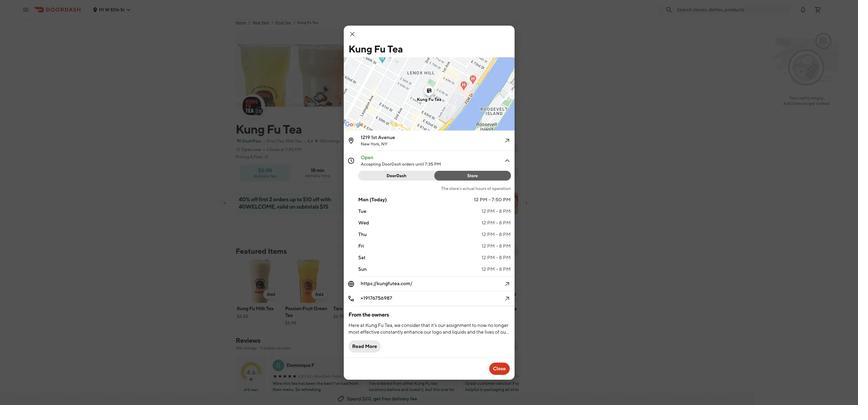 Task type: vqa. For each thing, say whether or not it's contained in the screenshot.
min for Delivery
yes



Task type: locate. For each thing, give the bounding box(es) containing it.
milk inside thai milk tea $6.25
[[392, 306, 401, 312]]

now
[[253, 147, 262, 152]]

• left 1
[[343, 139, 344, 144]]

0 horizontal spatial to
[[297, 196, 302, 203]]

reviews link
[[236, 337, 261, 345]]

group
[[425, 170, 438, 175]]

• doordash order
[[312, 374, 342, 379]]

1 horizontal spatial open
[[361, 155, 374, 160]]

at
[[281, 147, 285, 152]]

read more
[[353, 344, 377, 349]]

0 horizontal spatial 4.6
[[247, 369, 256, 376]]

the
[[363, 312, 371, 318]]

2 vertical spatial fruit
[[303, 306, 313, 312]]

0 vertical spatial open
[[241, 147, 253, 152]]

of inside kung fu tea dialog
[[488, 186, 492, 191]]

orders up 'valid'
[[273, 196, 289, 203]]

open for open accepting doordash orders until 7:35 pm
[[361, 155, 374, 160]]

4.6 left 186 ratings •
[[308, 139, 314, 144]]

1 horizontal spatial 18
[[470, 173, 474, 177]]

8 for thu
[[500, 232, 503, 237]]

is
[[808, 96, 811, 100]]

kung fu milk tea $6.25
[[237, 306, 274, 319]]

new left york
[[253, 20, 261, 25]]

add for milk
[[267, 292, 276, 297]]

0 horizontal spatial min
[[317, 168, 325, 173]]

featured
[[236, 247, 267, 256]]

1 click item image from the top
[[504, 157, 511, 164]]

-
[[489, 197, 491, 203], [496, 208, 499, 214], [496, 220, 499, 226], [496, 232, 499, 237], [496, 243, 499, 249], [496, 255, 499, 261], [496, 266, 499, 272]]

0 vertical spatial 7:35
[[286, 147, 294, 152]]

12 for tue
[[482, 208, 487, 214]]

milk right taro
[[344, 306, 353, 312]]

click item image up the oolong
[[504, 280, 511, 288]]

click item image up "more info"
[[504, 137, 511, 144]]

passion fruit green tea $5.95
[[285, 306, 328, 326]]

min for pickup
[[503, 173, 510, 177]]

mango green tea image
[[430, 260, 476, 303]]

4 8 from the top
[[500, 243, 503, 249]]

5 12 pm - 8 pm from the top
[[482, 255, 511, 261]]

thai milk tea image
[[382, 260, 428, 303]]

0 vertical spatial fee
[[270, 174, 277, 178]]

click item image up "pickup" at the top of page
[[504, 157, 511, 164]]

0 horizontal spatial off
[[251, 196, 258, 203]]

$6.25 up reviews link
[[237, 314, 248, 319]]

open menu image
[[22, 6, 29, 13]]

1 vertical spatial open
[[361, 155, 374, 160]]

oolong
[[493, 306, 509, 312]]

1 horizontal spatial ratings
[[328, 139, 341, 144]]

1 vertical spatial 186
[[236, 346, 243, 351]]

1 horizontal spatial new
[[361, 142, 370, 146]]

12 for thu
[[482, 232, 487, 237]]

open for open now
[[241, 147, 253, 152]]

3 8 from the top
[[500, 232, 503, 237]]

1 horizontal spatial orders
[[403, 162, 415, 167]]

2 horizontal spatial order
[[525, 374, 535, 379]]

passion fruit green tea image
[[285, 260, 331, 303]]

4.6
[[308, 139, 314, 144], [247, 369, 256, 376]]

•
[[263, 139, 265, 144], [304, 139, 306, 144], [343, 139, 344, 144], [263, 147, 265, 152], [258, 346, 259, 351], [312, 374, 314, 379], [505, 374, 507, 379]]

add up the
[[364, 292, 372, 297]]

ratings left 1
[[328, 139, 341, 144]]

save button
[[385, 166, 410, 179]]

2 green from the left
[[446, 306, 460, 312]]

57th
[[110, 7, 120, 12]]

min inside pickup 3 min
[[503, 173, 510, 177]]

0 horizontal spatial 7:35
[[286, 147, 294, 152]]

kung
[[298, 20, 307, 25], [349, 43, 373, 55], [417, 97, 428, 102], [417, 97, 428, 102], [236, 122, 265, 136], [237, 306, 249, 312]]

fruit right york
[[276, 20, 284, 25]]

Store button
[[435, 171, 511, 181]]

1 horizontal spatial green
[[446, 306, 460, 312]]

close kung fu tea image
[[349, 30, 356, 38]]

add inside your cart is empty add items to get started
[[784, 101, 792, 106]]

8
[[500, 208, 503, 214], [500, 220, 503, 226], [500, 232, 503, 237], [500, 243, 503, 249], [500, 255, 503, 261], [500, 266, 503, 272]]

orders up save
[[403, 162, 415, 167]]

0 horizontal spatial open
[[241, 147, 253, 152]]

1 off from the left
[[251, 196, 258, 203]]

1 vertical spatial 7:35
[[425, 162, 434, 167]]

1 horizontal spatial $6.25
[[382, 314, 393, 319]]

12 pm - 8 pm for thu
[[482, 232, 511, 237]]

0 horizontal spatial /
[[249, 20, 250, 25]]

more right read
[[365, 344, 377, 349]]

40welcome,
[[239, 204, 276, 210]]

1 horizontal spatial /
[[272, 20, 273, 25]]

store
[[468, 173, 478, 178]]

public
[[264, 346, 276, 351]]

0 horizontal spatial delivery
[[254, 174, 270, 178]]

tea inside 'kung fu milk tea $6.25'
[[266, 306, 274, 312]]

fu inside 'kung fu milk tea $6.25'
[[250, 306, 255, 312]]

to inside 40% off first 2 orders up to $10 off with 40welcome, valid on subtotals $15
[[297, 196, 302, 203]]

6/17/23 • doordash order
[[491, 374, 535, 379]]

home / new york / fruit tea / kung fu tea
[[236, 20, 319, 25]]

1 vertical spatial of
[[244, 388, 247, 392]]

off right $10
[[313, 196, 320, 203]]

fruit
[[276, 20, 284, 25], [267, 139, 276, 144], [303, 306, 313, 312]]

until
[[416, 162, 425, 167]]

0 horizontal spatial fee
[[270, 174, 277, 178]]

5 8 from the top
[[500, 255, 503, 261]]

add button up the
[[360, 290, 376, 300]]

more left the info
[[496, 146, 507, 151]]

7:50
[[492, 197, 502, 203]]

0 vertical spatial more
[[496, 146, 507, 151]]

click item image up the oolong
[[504, 295, 511, 302]]

tea
[[285, 20, 291, 25], [313, 20, 319, 25], [388, 43, 403, 55], [435, 97, 442, 102], [435, 97, 442, 102], [283, 122, 302, 136], [295, 139, 302, 144], [266, 306, 274, 312], [354, 306, 362, 312], [402, 306, 410, 312], [461, 306, 468, 312], [510, 306, 517, 312], [285, 313, 293, 318]]

delivery right free
[[392, 396, 410, 402]]

0 vertical spatial orders
[[403, 162, 415, 167]]

6 8 from the top
[[500, 266, 503, 272]]

1 vertical spatial to
[[297, 196, 302, 203]]

1 add button from the left
[[263, 290, 279, 300]]

delivery inside the $0.00 delivery fee
[[254, 174, 270, 178]]

1 horizontal spatial delivery
[[305, 173, 321, 178]]

1 horizontal spatial 186
[[320, 139, 327, 144]]

milk inside 'kung fu milk tea $6.25'
[[256, 306, 265, 312]]

the store's actual hours of operation
[[442, 186, 511, 191]]

pm inside open accepting doordash orders until 7:35 pm
[[435, 162, 441, 167]]

1 green from the left
[[314, 306, 328, 312]]

add up passion fruit green tea $5.95
[[315, 292, 324, 297]]

1 horizontal spatial of
[[488, 186, 492, 191]]

0 vertical spatial of
[[488, 186, 492, 191]]

6/17/23
[[491, 374, 505, 379]]

off up 40welcome,
[[251, 196, 258, 203]]

green right mango
[[446, 306, 460, 312]]

None radio
[[460, 166, 491, 179], [487, 166, 519, 179], [460, 166, 491, 179], [487, 166, 519, 179]]

4.6 up of 5 stars
[[247, 369, 256, 376]]

mango
[[430, 306, 445, 312]]

- for mon (today)
[[489, 197, 491, 203]]

delivery down the $0.00
[[254, 174, 270, 178]]

1 vertical spatial orders
[[273, 196, 289, 203]]

12
[[474, 197, 479, 203], [482, 208, 487, 214], [482, 220, 487, 226], [482, 232, 487, 237], [482, 243, 487, 249], [482, 255, 487, 261], [482, 266, 487, 272]]

green inside button
[[446, 306, 460, 312]]

of 5 stars
[[244, 388, 258, 392]]

read more button
[[349, 341, 381, 353]]

add button up passion fruit green tea $5.95
[[312, 290, 327, 300]]

1 vertical spatial get
[[374, 396, 381, 402]]

0 horizontal spatial ratings
[[244, 346, 257, 351]]

0 horizontal spatial green
[[314, 306, 328, 312]]

7:35 up group
[[425, 162, 434, 167]]

delivery inside '18 min delivery time'
[[305, 173, 321, 178]]

click item image
[[504, 157, 511, 164], [504, 295, 511, 302]]

add button up the oolong
[[505, 290, 520, 300]]

pricing & fees
[[236, 155, 263, 159]]

dominique f
[[287, 363, 315, 369]]

12 for wed
[[482, 220, 487, 226]]

more inside kung fu tea dialog
[[365, 344, 377, 349]]

186 down reviews link
[[236, 346, 243, 351]]

1 vertical spatial ratings
[[244, 346, 257, 351]]

7:35 right at at the left top
[[286, 147, 294, 152]]

fee down the $0.00
[[270, 174, 277, 178]]

12 for mon (today)
[[474, 197, 479, 203]]

2 add button from the left
[[312, 290, 327, 300]]

2 $6.25 from the left
[[382, 314, 393, 319]]

tea inside thai milk tea $6.25
[[402, 306, 410, 312]]

fee right free
[[411, 396, 418, 402]]

tea inside the taro milk tea $6.75
[[354, 306, 362, 312]]

1219 1st avenue new york, ny
[[361, 135, 396, 146]]

york
[[261, 20, 269, 25]]

to down cart
[[805, 101, 809, 106]]

2 off from the left
[[313, 196, 320, 203]]

ny
[[382, 142, 388, 146]]

mon (today)
[[359, 197, 387, 203]]

3 add button from the left
[[360, 290, 376, 300]]

1 vertical spatial 4.6
[[247, 369, 256, 376]]

taro milk tea $6.75
[[334, 306, 362, 319]]

0 vertical spatial to
[[805, 101, 809, 106]]

1 vertical spatial more
[[365, 344, 377, 349]]

0 horizontal spatial 18
[[311, 168, 316, 173]]

1 8 from the top
[[500, 208, 503, 214]]

hour options option group
[[359, 171, 511, 181]]

18 left the time at left
[[311, 168, 316, 173]]

111 w 57th st
[[99, 7, 125, 12]]

kilian
[[480, 363, 492, 369]]

186 left 1
[[320, 139, 327, 144]]

to right up
[[297, 196, 302, 203]]

0 horizontal spatial get
[[374, 396, 381, 402]]

add for green
[[315, 292, 324, 297]]

started
[[817, 101, 831, 106]]

1 horizontal spatial 7:35
[[425, 162, 434, 167]]

info
[[508, 146, 516, 151]]

4 12 pm - 8 pm from the top
[[482, 243, 511, 249]]

18
[[311, 168, 316, 173], [470, 173, 474, 177]]

2 horizontal spatial min
[[503, 173, 510, 177]]

to inside your cart is empty add items to get started
[[805, 101, 809, 106]]

$6.25 down thai at the bottom of the page
[[382, 314, 393, 319]]

passion
[[285, 306, 302, 312]]

1 horizontal spatial min
[[474, 173, 480, 177]]

fruit up closes
[[267, 139, 276, 144]]

min
[[317, 168, 325, 173], [474, 173, 480, 177], [503, 173, 510, 177]]

1 $6.25 from the left
[[237, 314, 248, 319]]

doordash up save
[[382, 162, 402, 167]]

12 for fri
[[482, 243, 487, 249]]

/ right home
[[249, 20, 250, 25]]

milk right tea,
[[286, 139, 294, 144]]

18 inside delivery 18 min
[[470, 173, 474, 177]]

0 horizontal spatial orders
[[273, 196, 289, 203]]

• right now
[[263, 147, 265, 152]]

2 8 from the top
[[500, 220, 503, 226]]

doordash right 6/17/23
[[507, 374, 524, 379]]

12 pm - 7:50 pm
[[474, 197, 511, 203]]

186
[[320, 139, 327, 144], [236, 346, 243, 351]]

1 12 pm - 8 pm from the top
[[482, 208, 511, 214]]

add button up 'kung fu milk tea $6.25' on the bottom left of page
[[263, 290, 279, 300]]

7:35
[[286, 147, 294, 152], [425, 162, 434, 167]]

3 / from the left
[[293, 20, 295, 25]]

open inside open accepting doordash orders until 7:35 pm
[[361, 155, 374, 160]]

0 horizontal spatial new
[[253, 20, 261, 25]]

add for tea
[[364, 292, 372, 297]]

taro milk tea image
[[334, 260, 379, 303]]

kung fu tea dialog
[[267, 17, 579, 380]]

milk down the kung fu milk tea image
[[256, 306, 265, 312]]

8 for sun
[[500, 266, 503, 272]]

0 vertical spatial 186
[[320, 139, 327, 144]]

green
[[314, 306, 328, 312], [446, 306, 460, 312]]

get down the is
[[809, 101, 816, 106]]

0 horizontal spatial more
[[365, 344, 377, 349]]

open now
[[241, 147, 262, 152]]

new down 1219
[[361, 142, 370, 146]]

owners
[[372, 312, 389, 318]]

- for thu
[[496, 232, 499, 237]]

1 horizontal spatial get
[[809, 101, 816, 106]]

next image
[[512, 344, 517, 349]]

fruit right passion
[[303, 306, 313, 312]]

DoorDash button
[[359, 171, 439, 181]]

0 vertical spatial 4.6
[[308, 139, 314, 144]]

green left taro
[[314, 306, 328, 312]]

1 vertical spatial click item image
[[504, 295, 511, 302]]

3 12 pm - 8 pm from the top
[[482, 232, 511, 237]]

reviews
[[277, 346, 291, 351]]

pricing & fees button
[[236, 154, 269, 160]]

kung fu milk tea image
[[237, 260, 283, 303]]

dashpass
[[243, 139, 262, 144]]

0 vertical spatial click item image
[[504, 137, 511, 144]]

ratings down reviews link
[[244, 346, 257, 351]]

milk inside the taro milk tea $6.75
[[344, 306, 353, 312]]

doordash down f
[[314, 374, 331, 379]]

111 w 57th st button
[[93, 7, 131, 12]]

12 pm - 8 pm for sun
[[482, 266, 511, 272]]

0 horizontal spatial $6.25
[[237, 314, 248, 319]]

0 vertical spatial get
[[809, 101, 816, 106]]

/ right fruit tea link
[[293, 20, 295, 25]]

1 vertical spatial click item image
[[504, 280, 511, 288]]

of right hours
[[488, 186, 492, 191]]

sat
[[359, 255, 366, 261]]

18 up actual
[[470, 173, 474, 177]]

open up pricing & fees
[[241, 147, 253, 152]]

1 horizontal spatial to
[[805, 101, 809, 106]]

avenue
[[378, 135, 396, 140]]

milk right thai at the bottom of the page
[[392, 306, 401, 312]]

doordash down open accepting doordash orders until 7:35 pm
[[387, 173, 407, 178]]

2 horizontal spatial /
[[293, 20, 295, 25]]

1 mi
[[346, 139, 353, 144]]

add
[[784, 101, 792, 106], [267, 292, 276, 297], [315, 292, 324, 297], [364, 292, 372, 297], [508, 292, 517, 297]]

add button for tea
[[360, 290, 376, 300]]

click item image
[[504, 137, 511, 144], [504, 280, 511, 288]]

/
[[249, 20, 250, 25], [272, 20, 273, 25], [293, 20, 295, 25]]

order
[[439, 170, 451, 175], [332, 374, 342, 379], [525, 374, 535, 379]]

1 horizontal spatial more
[[496, 146, 507, 151]]

6 12 pm - 8 pm from the top
[[482, 266, 511, 272]]

close
[[494, 366, 506, 372]]

2 12 pm - 8 pm from the top
[[482, 220, 511, 226]]

1 horizontal spatial off
[[313, 196, 320, 203]]

of left 5
[[244, 388, 247, 392]]

add down your
[[784, 101, 792, 106]]

0 horizontal spatial 186
[[236, 346, 243, 351]]

1 vertical spatial new
[[361, 142, 370, 146]]

kung fu tea image
[[236, 31, 519, 107], [241, 95, 265, 118]]

• left 9
[[258, 346, 259, 351]]

0 vertical spatial click item image
[[504, 157, 511, 164]]

1 horizontal spatial order
[[439, 170, 451, 175]]

• right 6/17/23
[[505, 374, 507, 379]]

1 vertical spatial fee
[[411, 396, 418, 402]]

12 pm - 8 pm for wed
[[482, 220, 511, 226]]

delivery left the time at left
[[305, 173, 321, 178]]

open up the accepting
[[361, 155, 374, 160]]

$6.25 inside thai milk tea $6.25
[[382, 314, 393, 319]]

min inside delivery 18 min
[[474, 173, 480, 177]]

subtotals
[[297, 204, 319, 210]]

get left free
[[374, 396, 381, 402]]

add up 'kung fu milk tea $6.25' on the bottom left of page
[[267, 292, 276, 297]]

/ right york
[[272, 20, 273, 25]]

8 for tue
[[500, 208, 503, 214]]



Task type: describe. For each thing, give the bounding box(es) containing it.
featured items heading
[[236, 246, 287, 256]]

close button
[[490, 363, 510, 375]]

spend $20, get free delivery fee
[[347, 396, 418, 402]]

0 items, open order cart image
[[815, 6, 822, 13]]

d
[[277, 362, 281, 369]]

mango green tea
[[430, 306, 468, 312]]

1st
[[372, 135, 377, 140]]

to for get
[[805, 101, 809, 106]]

$6.75
[[334, 314, 345, 319]]

peach oolong tea image
[[478, 260, 524, 303]]

reviews
[[236, 337, 261, 345]]

time
[[322, 173, 330, 178]]

mi
[[349, 139, 353, 144]]

new york link
[[253, 20, 269, 26]]

https://kungfutea.com/
[[361, 281, 413, 287]]

186 inside reviews 186 ratings • 9 public reviews
[[236, 346, 243, 351]]

f
[[312, 363, 315, 369]]

pricing
[[236, 155, 250, 159]]

0 vertical spatial new
[[253, 20, 261, 25]]

home
[[236, 20, 246, 25]]

1 / from the left
[[249, 20, 250, 25]]

8 for sat
[[500, 255, 503, 261]]

featured items
[[236, 247, 287, 256]]

mon
[[359, 197, 369, 203]]

&
[[250, 155, 253, 159]]

add up the oolong
[[508, 292, 517, 297]]

1219
[[361, 135, 371, 140]]

2 click item image from the top
[[504, 280, 511, 288]]

get inside your cart is empty add items to get started
[[809, 101, 816, 106]]

$0.00
[[258, 167, 272, 173]]

111
[[99, 7, 104, 12]]

1 vertical spatial fruit
[[267, 139, 276, 144]]

notification bell image
[[800, 6, 808, 13]]

- for sat
[[496, 255, 499, 261]]

• right 2/21/22
[[312, 374, 314, 379]]

powered by google image
[[346, 122, 364, 128]]

• right the fruit tea, milk tea
[[304, 139, 306, 144]]

your
[[790, 96, 799, 100]]

to for $10
[[297, 196, 302, 203]]

add button for milk
[[263, 290, 279, 300]]

mango green tea button
[[429, 259, 477, 323]]

- for tue
[[496, 208, 499, 214]]

12 pm - 8 pm for tue
[[482, 208, 511, 214]]

3
[[501, 173, 503, 177]]

2
[[269, 196, 272, 203]]

tea inside mango green tea button
[[461, 306, 468, 312]]

delivery
[[467, 168, 483, 173]]

items
[[793, 101, 804, 106]]

your cart is empty add items to get started
[[784, 96, 831, 106]]

new inside 1219 1st avenue new york, ny
[[361, 142, 370, 146]]

open accepting doordash orders until 7:35 pm
[[361, 155, 441, 167]]

add button for green
[[312, 290, 327, 300]]

spend
[[347, 396, 362, 402]]

from
[[349, 312, 362, 318]]

home link
[[236, 20, 246, 26]]

order inside button
[[439, 170, 451, 175]]

tue
[[359, 208, 367, 214]]

valid
[[277, 204, 289, 210]]

thu
[[359, 232, 367, 237]]

tea inside passion fruit green tea $5.95
[[285, 313, 293, 318]]

fri
[[359, 243, 365, 249]]

2 / from the left
[[272, 20, 273, 25]]

delivery 18 min
[[467, 168, 483, 177]]

fruit inside passion fruit green tea $5.95
[[303, 306, 313, 312]]

hours
[[476, 186, 487, 191]]

$20,
[[363, 396, 373, 402]]

2 horizontal spatial delivery
[[392, 396, 410, 402]]

accepting
[[361, 162, 381, 167]]

cart
[[800, 96, 807, 100]]

$6.25 inside 'kung fu milk tea $6.25'
[[237, 314, 248, 319]]

12 for sat
[[482, 255, 487, 261]]

fees
[[254, 155, 263, 159]]

more info
[[496, 146, 516, 151]]

stars
[[251, 388, 258, 392]]

kung inside 'kung fu milk tea $6.25'
[[237, 306, 249, 312]]

2 click item image from the top
[[504, 295, 511, 302]]

0 vertical spatial ratings
[[328, 139, 341, 144]]

5
[[248, 388, 250, 392]]

actual
[[463, 186, 475, 191]]

- for fri
[[496, 243, 499, 249]]

min inside '18 min delivery time'
[[317, 168, 325, 173]]

wed
[[359, 220, 369, 226]]

st
[[120, 7, 125, 12]]

fruit tea link
[[276, 20, 291, 26]]

0 vertical spatial fruit
[[276, 20, 284, 25]]

green inside passion fruit green tea $5.95
[[314, 306, 328, 312]]

doordash inside 'button'
[[387, 173, 407, 178]]

12 for sun
[[482, 266, 487, 272]]

from the owners
[[349, 312, 389, 318]]

• closes at 7:35 pm
[[263, 147, 302, 152]]

orders inside 40% off first 2 orders up to $10 off with 40welcome, valid on subtotals $15
[[273, 196, 289, 203]]

operation
[[492, 186, 511, 191]]

doordash inside open accepting doordash orders until 7:35 pm
[[382, 162, 402, 167]]

18 min delivery time
[[305, 168, 330, 178]]

ratings inside reviews 186 ratings • 9 public reviews
[[244, 346, 257, 351]]

9
[[260, 346, 263, 351]]

1 click item image from the top
[[504, 137, 511, 144]]

$0.00 delivery fee
[[254, 167, 277, 178]]

1 horizontal spatial 4.6
[[308, 139, 314, 144]]

1
[[346, 139, 348, 144]]

w
[[105, 7, 110, 12]]

taro
[[334, 306, 343, 312]]

2/21/22
[[298, 374, 311, 379]]

• right dashpass
[[263, 139, 265, 144]]

8 for fri
[[500, 243, 503, 249]]

map region
[[267, 17, 579, 173]]

read
[[353, 344, 364, 349]]

- for sun
[[496, 266, 499, 272]]

group order button
[[415, 166, 455, 179]]

12 pm - 8 pm for fri
[[482, 243, 511, 249]]

empty
[[812, 96, 824, 100]]

next button of carousel image
[[512, 249, 517, 254]]

$15
[[320, 204, 329, 210]]

orders inside open accepting doordash orders until 7:35 pm
[[403, 162, 415, 167]]

save
[[397, 170, 407, 175]]

12 pm - 8 pm for sat
[[482, 255, 511, 261]]

b
[[493, 363, 496, 369]]

york,
[[371, 142, 381, 146]]

186 ratings •
[[320, 139, 344, 144]]

thai milk tea $6.25
[[382, 306, 410, 319]]

18 inside '18 min delivery time'
[[311, 168, 316, 173]]

0 horizontal spatial order
[[332, 374, 342, 379]]

min for delivery
[[474, 173, 480, 177]]

free
[[382, 396, 391, 402]]

tea,
[[277, 139, 285, 144]]

40%
[[239, 196, 250, 203]]

- for wed
[[496, 220, 499, 226]]

up
[[290, 196, 296, 203]]

more info button
[[486, 144, 519, 153]]

• inside reviews 186 ratings • 9 public reviews
[[258, 346, 259, 351]]

1 horizontal spatial fee
[[411, 396, 418, 402]]

4 add button from the left
[[505, 290, 520, 300]]

order methods option group
[[460, 166, 519, 179]]

pickup 3 min
[[498, 168, 512, 177]]

pickup
[[498, 168, 512, 173]]

0 horizontal spatial of
[[244, 388, 247, 392]]

(today)
[[370, 197, 387, 203]]

7:35 inside open accepting doordash orders until 7:35 pm
[[425, 162, 434, 167]]

fee inside the $0.00 delivery fee
[[270, 174, 277, 178]]

on
[[290, 204, 296, 210]]

peach oolong tea
[[478, 306, 517, 312]]

8 for wed
[[500, 220, 503, 226]]



